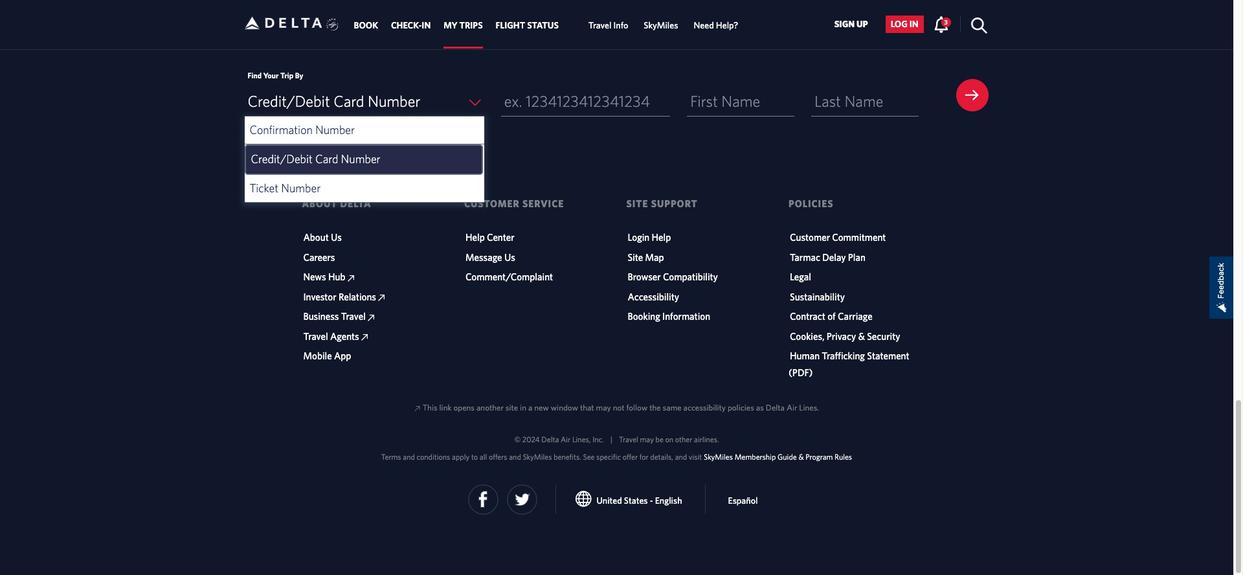 Task type: locate. For each thing, give the bounding box(es) containing it.
apply
[[452, 452, 470, 461]]

help center link for delta
[[554, 103, 612, 117]]

app
[[334, 351, 351, 362]]

this link opens another site in a new window that may not follow the same accessibility policies as delta air lines. image for news hub
[[348, 275, 354, 282]]

1 horizontal spatial and
[[509, 452, 521, 461]]

opens
[[454, 403, 475, 413]]

help center link up message us link
[[466, 232, 515, 243]]

2 vertical spatial this link opens another site in a new window that may not follow the same accessibility policies as delta air lines. image
[[361, 334, 368, 341]]

1 horizontal spatial map
[[703, 103, 726, 117]]

1 horizontal spatial help center link
[[554, 103, 612, 117]]

0 vertical spatial this link opens another site in a new window that may not follow the same accessibility policies as delta air lines. image
[[348, 275, 354, 282]]

1 vertical spatial center
[[487, 232, 515, 243]]

1 horizontal spatial help
[[554, 103, 577, 117]]

0 vertical spatial customer
[[464, 198, 520, 210]]

map
[[703, 103, 726, 117], [646, 252, 664, 263]]

2024
[[523, 435, 540, 444]]

and right terms
[[403, 452, 415, 461]]

2 horizontal spatial and
[[675, 452, 687, 461]]

0 vertical spatial help center
[[554, 103, 612, 117]]

center down search for a topic...
[[579, 103, 612, 117]]

investor
[[303, 291, 337, 302]]

for down travel info link on the top
[[571, 45, 606, 79]]

us
[[331, 232, 342, 243], [505, 252, 516, 263]]

credit/debit down "stays reservations" 'link'
[[251, 152, 313, 166]]

mobile app link
[[303, 351, 351, 362]]

travel left info
[[589, 20, 612, 31]]

credit/debit down "trip"
[[248, 92, 330, 110]]

1 horizontal spatial center
[[579, 103, 612, 117]]

in
[[422, 20, 431, 31]]

this link opens another site in a new window that may not follow the same accessibility policies as delta air lines. image for investor relations
[[378, 295, 385, 301]]

-
[[650, 496, 653, 506]]

1 vertical spatial map
[[646, 252, 664, 263]]

1 vertical spatial card
[[315, 152, 338, 166]]

stays reservations link
[[245, 122, 324, 145]]

reservations up credit/debit card number option
[[358, 130, 403, 139]]

0 vertical spatial center
[[579, 103, 612, 117]]

customer commitment
[[790, 232, 886, 243]]

skymiles down airlines.
[[704, 452, 733, 461]]

help center link down search for a topic...
[[554, 103, 612, 117]]

other
[[675, 435, 693, 444]]

relations
[[339, 291, 376, 302]]

help right login
[[652, 232, 671, 243]]

&
[[859, 331, 865, 342], [799, 452, 804, 461]]

this link opens another site in a new window that may not follow the same accessibility policies as delta air lines. image right agents
[[361, 334, 368, 341]]

list box
[[245, 117, 484, 203]]

twitter image
[[507, 485, 538, 515]]

help for popular topics:
[[554, 103, 577, 117]]

details,
[[651, 452, 674, 461]]

1 vertical spatial a
[[528, 403, 533, 413]]

0 vertical spatial for
[[571, 45, 606, 79]]

legal link
[[790, 272, 812, 283]]

1 and from the left
[[403, 452, 415, 461]]

center up message us link
[[487, 232, 515, 243]]

book link
[[354, 14, 378, 37]]

1 horizontal spatial in
[[910, 19, 919, 29]]

help center down search for a topic...
[[554, 103, 612, 117]]

in right site at the bottom left of page
[[520, 403, 527, 413]]

2 and from the left
[[509, 452, 521, 461]]

reservations inside "stays reservations" 'link'
[[265, 129, 311, 139]]

policies
[[789, 198, 834, 210]]

this
[[423, 403, 438, 413]]

contract of carriage link
[[790, 311, 873, 322]]

0 horizontal spatial may
[[596, 403, 611, 413]]

united states - english
[[597, 496, 682, 506]]

about up "about us"
[[302, 198, 338, 210]]

1 horizontal spatial may
[[640, 435, 654, 444]]

site for site map
[[628, 252, 643, 263]]

1 horizontal spatial air
[[787, 403, 798, 413]]

delta right 2024
[[542, 435, 559, 444]]

as
[[756, 403, 764, 413]]

2 horizontal spatial skymiles
[[704, 452, 733, 461]]

credit/debit card number
[[248, 92, 421, 110], [251, 152, 381, 166]]

1 vertical spatial customer
[[790, 232, 830, 243]]

topics:
[[490, 103, 524, 117]]

login
[[628, 232, 650, 243]]

0 vertical spatial card
[[334, 92, 364, 110]]

customer left service
[[464, 198, 520, 210]]

log in button
[[886, 15, 924, 33]]

us for about us
[[331, 232, 342, 243]]

help center for message
[[466, 232, 515, 243]]

0 horizontal spatial reservations
[[265, 129, 311, 139]]

in
[[910, 19, 919, 29], [520, 403, 527, 413]]

1 vertical spatial may
[[640, 435, 654, 444]]

this link opens another site in a new window that may not follow the same accessibility policies as delta air lines. image
[[348, 275, 354, 282], [378, 295, 385, 301], [361, 334, 368, 341]]

0 vertical spatial credit/debit card number
[[248, 92, 421, 110]]

1 vertical spatial help center link
[[466, 232, 515, 243]]

0 vertical spatial credit/debit
[[248, 92, 330, 110]]

0 vertical spatial may
[[596, 403, 611, 413]]

rules
[[835, 452, 853, 461]]

list box containing confirmation number
[[245, 117, 484, 203]]

customer up tarmac
[[790, 232, 830, 243]]

site down login
[[628, 252, 643, 263]]

contract of carriage
[[790, 311, 873, 322]]

0 vertical spatial air
[[787, 403, 798, 413]]

reservations right stays
[[265, 129, 311, 139]]

0 vertical spatial in
[[910, 19, 919, 29]]

cookies,
[[790, 331, 825, 342]]

map down the login help "link" at the right
[[646, 252, 664, 263]]

about up careers
[[303, 232, 329, 243]]

my
[[444, 20, 458, 31]]

0 horizontal spatial us
[[331, 232, 342, 243]]

0 horizontal spatial help center
[[466, 232, 515, 243]]

for right offer
[[640, 452, 649, 461]]

2 horizontal spatial help
[[652, 232, 671, 243]]

0 horizontal spatial help
[[466, 232, 485, 243]]

1 horizontal spatial reservations
[[358, 130, 403, 139]]

0 vertical spatial help center link
[[554, 103, 612, 117]]

skymiles up topic... on the right
[[644, 20, 678, 31]]

ecredits
[[743, 103, 784, 117]]

1 horizontal spatial &
[[859, 331, 865, 342]]

1 vertical spatial for
[[640, 452, 649, 461]]

a left new
[[528, 403, 533, 413]]

sustainability link
[[790, 291, 845, 302]]

1 vertical spatial &
[[799, 452, 804, 461]]

and right the offers
[[509, 452, 521, 461]]

conditions
[[417, 452, 450, 461]]

0 horizontal spatial air
[[561, 435, 571, 444]]

1 horizontal spatial us
[[505, 252, 516, 263]]

about for about delta
[[302, 198, 338, 210]]

0 horizontal spatial customer
[[464, 198, 520, 210]]

0 horizontal spatial &
[[799, 452, 804, 461]]

to
[[472, 452, 478, 461]]

this link opens another site in a new window that may not follow the same accessibility policies as delta air lines. image inside investor relations link
[[378, 295, 385, 301]]

3 and from the left
[[675, 452, 687, 461]]

0 vertical spatial &
[[859, 331, 865, 342]]

© 2024 delta air lines, inc. | travel may be on other airlines.
[[515, 435, 719, 444]]

site
[[506, 403, 518, 413]]

tab list
[[348, 0, 746, 49]]

0 horizontal spatial and
[[403, 452, 415, 461]]

2 horizontal spatial this link opens another site in a new window that may not follow the same accessibility policies as delta air lines. image
[[378, 295, 385, 301]]

booking information link
[[628, 311, 711, 322]]

0 horizontal spatial help center link
[[466, 232, 515, 243]]

travel agents link
[[303, 331, 368, 342]]

see
[[583, 452, 595, 461]]

same
[[663, 403, 682, 413]]

1 vertical spatial credit/debit
[[251, 152, 313, 166]]

air left lines. on the bottom of page
[[787, 403, 798, 413]]

First Name text field
[[687, 86, 795, 117]]

1 vertical spatial site
[[628, 252, 643, 263]]

1 horizontal spatial this link opens another site in a new window that may not follow the same accessibility policies as delta air lines. image
[[361, 334, 368, 341]]

customer
[[464, 198, 520, 210], [790, 232, 830, 243]]

cars reservations
[[340, 130, 403, 139]]

terms and conditions apply to all offers and skymiles benefits. see specific offer for details, and visit skymiles membership guide & program rules
[[381, 452, 853, 461]]

card down confirmation number
[[315, 152, 338, 166]]

help center up message us link
[[466, 232, 515, 243]]

help right topics:
[[554, 103, 577, 117]]

1 vertical spatial help center
[[466, 232, 515, 243]]

credit/debit card number up cars
[[248, 92, 421, 110]]

message us
[[466, 252, 516, 263]]

travel
[[589, 20, 612, 31], [341, 311, 366, 322], [303, 331, 328, 342], [619, 435, 639, 444]]

1 vertical spatial this link opens another site in a new window that may not follow the same accessibility policies as delta air lines. image
[[378, 295, 385, 301]]

help center link for message
[[466, 232, 515, 243]]

number inside field
[[368, 92, 421, 110]]

confirmation number option
[[245, 117, 484, 144]]

may left not
[[596, 403, 611, 413]]

1 vertical spatial us
[[505, 252, 516, 263]]

0 vertical spatial about
[[302, 198, 338, 210]]

travel up the mobile
[[303, 331, 328, 342]]

1 vertical spatial about
[[303, 232, 329, 243]]

0 horizontal spatial a
[[528, 403, 533, 413]]

legal
[[790, 272, 812, 283]]

help center link
[[554, 103, 612, 117], [466, 232, 515, 243]]

message us link
[[466, 252, 516, 263]]

card up confirmation number option
[[334, 92, 364, 110]]

help center for delta
[[554, 103, 612, 117]]

skymiles
[[644, 20, 678, 31], [523, 452, 552, 461], [704, 452, 733, 461]]

credit/debit card number down confirmation number
[[251, 152, 381, 166]]

delta air lines image
[[245, 3, 322, 43]]

& right privacy
[[859, 331, 865, 342]]

information
[[663, 311, 711, 322]]

credit/debit card number inside option
[[251, 152, 381, 166]]

& right 'guide'
[[799, 452, 804, 461]]

stays reservations
[[245, 129, 311, 139]]

skymiles down 2024
[[523, 452, 552, 461]]

airlines.
[[694, 435, 719, 444]]

0 vertical spatial us
[[331, 232, 342, 243]]

1 horizontal spatial help center
[[554, 103, 612, 117]]

comment/complaint link
[[466, 272, 553, 283]]

commitment
[[833, 232, 886, 243]]

credit/debit
[[248, 92, 330, 110], [251, 152, 313, 166]]

a down info
[[612, 45, 627, 79]]

1 horizontal spatial a
[[612, 45, 627, 79]]

us up careers
[[331, 232, 342, 243]]

about us
[[303, 232, 342, 243]]

help for customer service
[[466, 232, 485, 243]]

this link opens another site in a new window that may not follow the same accessibility policies as delta air lines. image right hub
[[348, 275, 354, 282]]

0 vertical spatial map
[[703, 103, 726, 117]]

business travel
[[303, 311, 368, 322]]

in inside button
[[910, 19, 919, 29]]

this link opens another site in a new window that may not follow the same accessibility policies as delta air lines. image inside travel agents link
[[361, 334, 368, 341]]

1 horizontal spatial skymiles
[[644, 20, 678, 31]]

0 horizontal spatial skymiles
[[523, 452, 552, 461]]

tarmac
[[790, 252, 821, 263]]

and left the 'visit'
[[675, 452, 687, 461]]

this link opens another site in a new window that may not follow the same accessibility policies as delta air lines.
[[423, 403, 820, 413]]

map right discover
[[703, 103, 726, 117]]

service
[[523, 198, 564, 210]]

discover
[[658, 103, 701, 117]]

log in
[[891, 19, 919, 29]]

human trafficking statement (pdf) link
[[789, 351, 910, 378]]

0 vertical spatial a
[[612, 45, 627, 79]]

help up message
[[466, 232, 485, 243]]

0 horizontal spatial center
[[487, 232, 515, 243]]

0 vertical spatial site
[[627, 198, 649, 210]]

1 vertical spatial credit/debit card number
[[251, 152, 381, 166]]

0 horizontal spatial this link opens another site in a new window that may not follow the same accessibility policies as delta air lines. image
[[348, 275, 354, 282]]

in right log
[[910, 19, 919, 29]]

Last Name text field
[[812, 86, 919, 117]]

1 vertical spatial in
[[520, 403, 527, 413]]

site map link
[[628, 252, 664, 263]]

investor relations link
[[303, 291, 385, 302]]

contract
[[790, 311, 826, 322]]

booking information
[[628, 311, 711, 322]]

news
[[303, 272, 326, 283]]

need help?
[[694, 20, 739, 31]]

1 horizontal spatial customer
[[790, 232, 830, 243]]

may left be at the bottom
[[640, 435, 654, 444]]

us up the comment/complaint
[[505, 252, 516, 263]]

check-
[[391, 20, 422, 31]]

air left lines,
[[561, 435, 571, 444]]

delta discover map link
[[630, 103, 726, 117]]

this link opens another site in a new window that may not follow the same accessibility policies as delta air lines. image right relations
[[378, 295, 385, 301]]

delay
[[823, 252, 846, 263]]

popular
[[450, 103, 487, 117]]

stays
[[245, 129, 264, 139]]

this link opens another site in a new window that may not follow the same accessibility policies as delta air lines. image inside the news hub link
[[348, 275, 354, 282]]

site up login
[[627, 198, 649, 210]]

3
[[945, 18, 948, 26]]

on
[[666, 435, 674, 444]]

reservations for cars reservations
[[358, 130, 403, 139]]

be
[[656, 435, 664, 444]]



Task type: describe. For each thing, give the bounding box(es) containing it.
©
[[515, 435, 521, 444]]

need
[[694, 20, 714, 31]]

español link
[[725, 488, 761, 512]]

customer for customer commitment
[[790, 232, 830, 243]]

comment/complaint
[[466, 272, 553, 283]]

browser compatibility
[[628, 272, 718, 283]]

policies
[[728, 403, 755, 413]]

your
[[263, 71, 279, 80]]

investor relations
[[303, 291, 378, 302]]

travel right | at the left of page
[[619, 435, 639, 444]]

external site image
[[414, 406, 420, 411]]

reservations for stays reservations
[[265, 129, 311, 139]]

tab list containing book
[[348, 0, 746, 49]]

skymiles inside tab list
[[644, 20, 678, 31]]

browser compatibility link
[[628, 272, 718, 283]]

delta right as
[[766, 403, 785, 413]]

site for site support
[[627, 198, 649, 210]]

booking
[[628, 311, 661, 322]]

3 link
[[934, 15, 951, 32]]

ecredits link
[[743, 103, 784, 117]]

0 horizontal spatial for
[[571, 45, 606, 79]]

sign up link
[[830, 15, 874, 33]]

delta left discover
[[630, 103, 656, 117]]

specific
[[597, 452, 621, 461]]

card inside option
[[315, 152, 338, 166]]

find
[[248, 71, 262, 80]]

mobile app
[[303, 351, 351, 362]]

program
[[806, 452, 833, 461]]

states
[[624, 496, 648, 506]]

site support
[[627, 198, 698, 210]]

Credit/Debit Card Number field
[[245, 86, 484, 117]]

credit/debit card number inside field
[[248, 92, 421, 110]]

travel info link
[[589, 14, 629, 37]]

1 vertical spatial air
[[561, 435, 571, 444]]

security
[[867, 331, 901, 342]]

cars
[[340, 130, 356, 139]]

a inside search for a topic... link
[[612, 45, 627, 79]]

by
[[295, 71, 303, 80]]

tarmac delay plan link
[[790, 252, 866, 263]]

new
[[535, 403, 549, 413]]

credit/debit card number option
[[246, 146, 482, 174]]

terms
[[381, 452, 401, 461]]

united states - english link
[[576, 488, 686, 512]]

ticket number option
[[245, 175, 484, 203]]

status
[[527, 20, 559, 31]]

lines.
[[800, 403, 820, 413]]

check-in link
[[391, 14, 431, 37]]

(pdf)
[[789, 367, 813, 378]]

skyteam image
[[326, 4, 339, 45]]

not
[[613, 403, 625, 413]]

follow
[[627, 403, 648, 413]]

customer service
[[464, 198, 564, 210]]

human trafficking statement (pdf)
[[789, 351, 910, 378]]

need help? link
[[694, 14, 739, 37]]

credit/debit inside option
[[251, 152, 313, 166]]

trip
[[280, 71, 294, 80]]

delta down credit/debit card number option
[[340, 198, 371, 210]]

trafficking
[[822, 351, 865, 362]]

travel inside tab list
[[589, 20, 612, 31]]

log
[[891, 19, 908, 29]]

search for a topic... link
[[481, 45, 753, 81]]

business
[[303, 311, 339, 322]]

another
[[477, 403, 504, 413]]

news hub link
[[303, 272, 354, 283]]

hub
[[328, 272, 346, 283]]

about for about us
[[303, 232, 329, 243]]

credit/debit inside field
[[248, 92, 330, 110]]

card inside field
[[334, 92, 364, 110]]

this link opens another site in a new window that may not follow the same accessibility policies as delta air lines. image for travel agents
[[361, 334, 368, 341]]

offers
[[489, 452, 508, 461]]

flight
[[496, 20, 525, 31]]

sign up
[[835, 19, 868, 29]]

membership
[[735, 452, 776, 461]]

cars reservations link
[[324, 130, 416, 139]]

united
[[597, 496, 622, 506]]

this link opens another site in a new window that may not follow the same accessibility policies as delta air lines. image
[[368, 315, 375, 321]]

center for delta
[[579, 103, 612, 117]]

delta discover map
[[630, 103, 726, 117]]

the
[[650, 403, 661, 413]]

tarmac delay plan
[[790, 252, 866, 263]]

topic...
[[634, 45, 715, 79]]

privacy
[[827, 331, 857, 342]]

1 horizontal spatial for
[[640, 452, 649, 461]]

site map
[[628, 252, 664, 263]]

benefits.
[[554, 452, 582, 461]]

inc.
[[593, 435, 604, 444]]

all
[[480, 452, 487, 461]]

number inside option
[[281, 181, 321, 195]]

0 horizontal spatial map
[[646, 252, 664, 263]]

0 horizontal spatial in
[[520, 403, 527, 413]]

facebook image
[[468, 485, 498, 515]]

offer
[[623, 452, 638, 461]]

login help
[[628, 232, 671, 243]]

flight status
[[496, 20, 559, 31]]

find your trip by
[[248, 71, 303, 80]]

español
[[728, 496, 758, 506]]

travel agents
[[303, 331, 361, 342]]

support
[[651, 198, 698, 210]]

skymiles link
[[644, 14, 678, 37]]

english
[[655, 496, 682, 506]]

customer for customer service
[[464, 198, 520, 210]]

my trips link
[[444, 14, 483, 37]]

statement
[[867, 351, 910, 362]]

accessibility
[[628, 291, 679, 302]]

message
[[466, 252, 502, 263]]

agents
[[330, 331, 359, 342]]

plan
[[848, 252, 866, 263]]

travel left this link opens another site in a new window that may not follow the same accessibility policies as delta air lines. icon
[[341, 311, 366, 322]]

us for message us
[[505, 252, 516, 263]]

center for message
[[487, 232, 515, 243]]



Task type: vqa. For each thing, say whether or not it's contained in the screenshot.
main content
no



